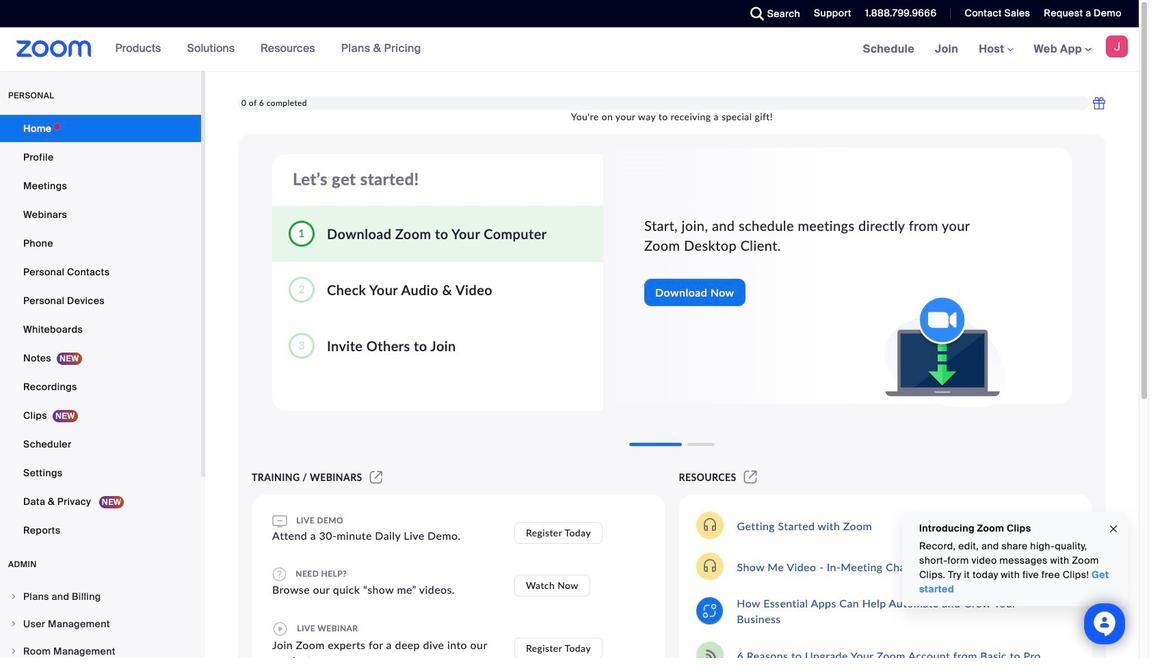Task type: locate. For each thing, give the bounding box(es) containing it.
zoom logo image
[[16, 40, 91, 57]]

right image
[[10, 620, 18, 629], [10, 648, 18, 656]]

product information navigation
[[105, 27, 432, 71]]

menu item
[[0, 584, 201, 610], [0, 612, 201, 638], [0, 639, 201, 659]]

0 vertical spatial menu item
[[0, 584, 201, 610]]

2 vertical spatial menu item
[[0, 639, 201, 659]]

0 vertical spatial right image
[[10, 620, 18, 629]]

0 horizontal spatial window new image
[[368, 472, 385, 484]]

1 vertical spatial menu item
[[0, 612, 201, 638]]

meetings navigation
[[853, 27, 1139, 72]]

1 vertical spatial right image
[[10, 648, 18, 656]]

banner
[[0, 27, 1139, 72]]

close image
[[1108, 522, 1119, 537]]

profile picture image
[[1106, 36, 1128, 57]]

personal menu menu
[[0, 115, 201, 546]]

window new image
[[368, 472, 385, 484], [742, 472, 759, 484]]

1 window new image from the left
[[368, 472, 385, 484]]

1 horizontal spatial window new image
[[742, 472, 759, 484]]



Task type: describe. For each thing, give the bounding box(es) containing it.
admin menu menu
[[0, 584, 201, 659]]

2 right image from the top
[[10, 648, 18, 656]]

1 right image from the top
[[10, 620, 18, 629]]

2 menu item from the top
[[0, 612, 201, 638]]

1 menu item from the top
[[0, 584, 201, 610]]

3 menu item from the top
[[0, 639, 201, 659]]

2 window new image from the left
[[742, 472, 759, 484]]

right image
[[10, 593, 18, 601]]



Task type: vqa. For each thing, say whether or not it's contained in the screenshot.
ZOOM to the right
no



